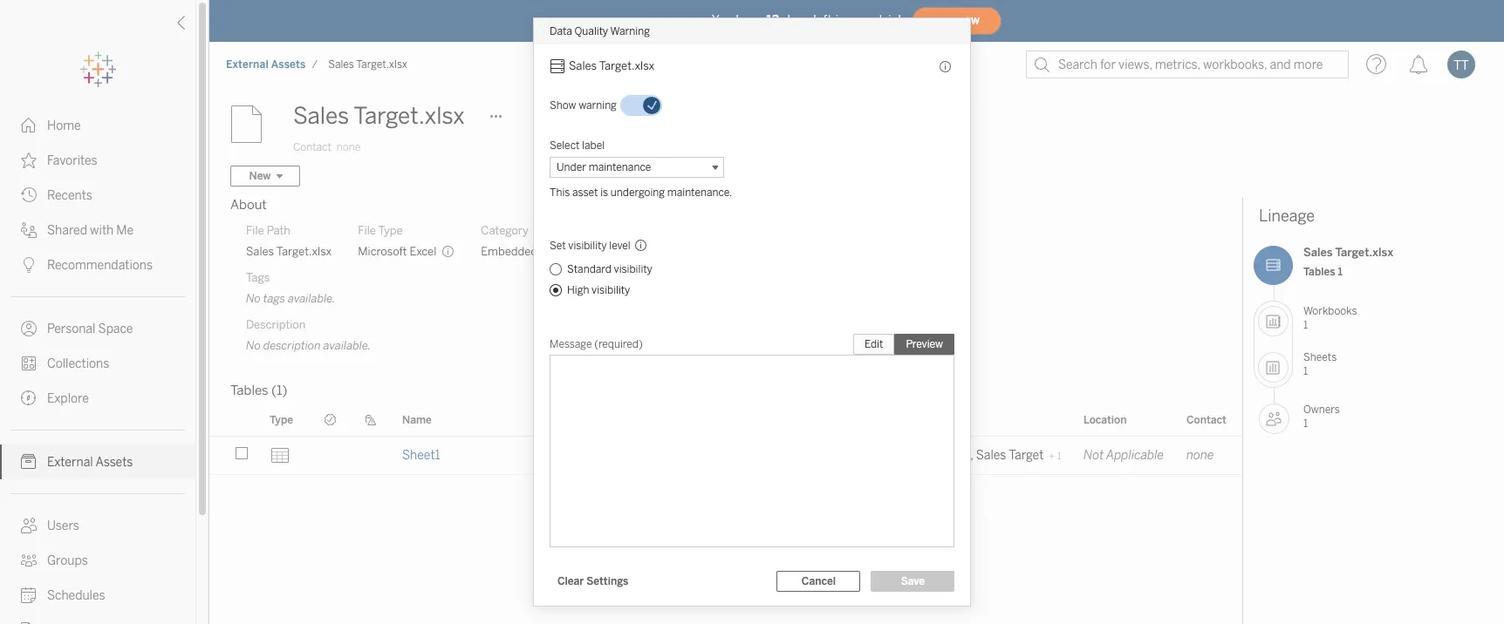 Task type: locate. For each thing, give the bounding box(es) containing it.
file up microsoft
[[358, 224, 376, 237]]

1 vertical spatial assets
[[95, 455, 133, 470]]

1 vertical spatial tables
[[230, 383, 268, 399]]

available. inside tags no tags available.
[[288, 292, 336, 305]]

1 vertical spatial type
[[270, 414, 293, 426]]

sheet1
[[402, 449, 440, 463]]

no inside description no description available.
[[246, 339, 261, 353]]

1 vertical spatial available.
[[323, 339, 371, 353]]

visibility for standard
[[614, 264, 653, 276]]

sales target.xlsx element
[[323, 58, 413, 71]]

sales
[[328, 58, 354, 71], [569, 59, 597, 72], [293, 102, 349, 130], [246, 245, 274, 258], [1304, 246, 1333, 259], [976, 449, 1006, 463]]

you have 13 days left in your trial.
[[712, 13, 905, 27]]

dialog info icon image
[[939, 60, 953, 74]]

5 by text only_f5he34f image from the top
[[21, 257, 37, 273]]

1 down the owners
[[1304, 418, 1308, 430]]

grid
[[209, 404, 1243, 625]]

0 vertical spatial available.
[[288, 292, 336, 305]]

contact inside grid
[[1187, 414, 1227, 426]]

sales inside file path sales target.xlsx
[[246, 245, 274, 258]]

date,
[[945, 449, 974, 463]]

row
[[209, 437, 1243, 476]]

1 inside workbooks 1
[[1304, 319, 1308, 331]]

None checkbox
[[620, 95, 662, 116]]

1 vertical spatial external
[[47, 455, 93, 470]]

available. up description no description available.
[[288, 292, 336, 305]]

by text only_f5he34f image inside the home link
[[21, 118, 37, 134]]

by text only_f5he34f image inside schedules link
[[21, 588, 37, 604]]

by text only_f5he34f image up "jobs" image
[[21, 588, 37, 604]]

external assets link left /
[[225, 58, 307, 72]]

(required)
[[594, 339, 643, 351]]

0 vertical spatial no
[[246, 292, 261, 305]]

0 vertical spatial tables
[[1304, 266, 1335, 278]]

no down description
[[246, 339, 261, 353]]

sheets 1
[[1304, 352, 1337, 377]]

not applicable
[[1084, 449, 1164, 463]]

file left path
[[246, 224, 264, 237]]

by text only_f5he34f image left the recents
[[21, 188, 37, 203]]

none down sales target.xlsx element
[[337, 141, 361, 154]]

sales target.xlsx inside data quality warning dialog
[[569, 59, 655, 72]]

recents link
[[0, 178, 195, 213]]

0 horizontal spatial contact
[[293, 141, 331, 154]]

sales inside data quality warning dialog
[[569, 59, 597, 72]]

contact for contact
[[1187, 414, 1227, 426]]

1 for sheets 1
[[1304, 365, 1308, 377]]

assets inside main navigation. press the up and down arrow keys to access links. element
[[95, 455, 133, 470]]

database image
[[550, 58, 565, 74]]

1 vertical spatial no
[[246, 339, 261, 353]]

by text only_f5he34f image for home
[[21, 118, 37, 134]]

external
[[226, 58, 269, 71], [47, 455, 93, 470]]

2 by text only_f5he34f image from the top
[[21, 391, 37, 407]]

target.xlsx right /
[[356, 58, 407, 71]]

contact left the owners icon
[[1187, 414, 1227, 426]]

available. for description no description available.
[[323, 339, 371, 353]]

workbooks image
[[1258, 306, 1289, 337]]

0 vertical spatial assets
[[271, 58, 306, 71]]

6 by text only_f5he34f image from the top
[[21, 356, 37, 372]]

explore
[[47, 392, 89, 407]]

external for external assets
[[47, 455, 93, 470]]

2 no from the top
[[246, 339, 261, 353]]

1 up workbooks
[[1338, 266, 1343, 278]]

tables up workbooks
[[1304, 266, 1335, 278]]

4 by text only_f5he34f image from the top
[[21, 223, 37, 238]]

tags no tags available.
[[246, 271, 336, 305]]

tables
[[1304, 266, 1335, 278], [230, 383, 268, 399]]

by text only_f5he34f image left groups
[[21, 553, 37, 569]]

by text only_f5he34f image inside recommendations link
[[21, 257, 37, 273]]

workbooks
[[1304, 305, 1357, 318]]

3 by text only_f5he34f image from the top
[[21, 188, 37, 203]]

shared with me
[[47, 223, 134, 238]]

row containing sheet1
[[209, 437, 1243, 476]]

13
[[766, 13, 780, 27]]

0 vertical spatial contact
[[293, 141, 331, 154]]

external up file (microsoft excel) image
[[226, 58, 269, 71]]

available. for tags no tags available.
[[288, 292, 336, 305]]

no inside tags no tags available.
[[246, 292, 261, 305]]

sheets
[[1304, 352, 1337, 364]]

0 horizontal spatial external
[[47, 455, 93, 470]]

target.xlsx inside sales target.xlsx tables 1
[[1335, 246, 1394, 259]]

groups link
[[0, 544, 195, 579]]

by text only_f5he34f image left shared
[[21, 223, 37, 238]]

owners
[[1304, 404, 1340, 416]]

assets
[[271, 58, 306, 71], [95, 455, 133, 470]]

type up microsoft excel
[[378, 224, 403, 237]]

by text only_f5he34f image for collections
[[21, 356, 37, 372]]

none
[[337, 141, 361, 154], [1187, 449, 1214, 463]]

by text only_f5he34f image left 'recommendations'
[[21, 257, 37, 273]]

this asset is undergoing maintenance.
[[550, 187, 732, 199]]

have
[[736, 13, 763, 27]]

collections link
[[0, 346, 195, 381]]

by text only_f5he34f image inside collections link
[[21, 356, 37, 372]]

by text only_f5he34f image left the collections
[[21, 356, 37, 372]]

1 by text only_f5he34f image from the top
[[21, 118, 37, 134]]

1 down workbooks
[[1304, 319, 1308, 331]]

asset
[[572, 187, 598, 199]]

1 down sheets at the bottom right
[[1304, 365, 1308, 377]]

by text only_f5he34f image left external assets
[[21, 455, 37, 470]]

contact up "new" popup button
[[293, 141, 331, 154]]

sales up tags
[[246, 245, 274, 258]]

1 no from the top
[[246, 292, 261, 305]]

0 vertical spatial visibility
[[568, 240, 607, 252]]

about
[[230, 197, 267, 213]]

visibility up 'standard' on the left
[[568, 240, 607, 252]]

by text only_f5he34f image left personal
[[21, 321, 37, 337]]

1
[[1338, 266, 1343, 278], [1304, 319, 1308, 331], [1304, 365, 1308, 377], [1304, 418, 1308, 430], [1057, 451, 1062, 462]]

assets left /
[[271, 58, 306, 71]]

1 horizontal spatial file
[[358, 224, 376, 237]]

external assets
[[47, 455, 133, 470]]

by text only_f5he34f image inside favorites link
[[21, 153, 37, 168]]

home
[[47, 119, 81, 134]]

available. right description
[[323, 339, 371, 353]]

by text only_f5he34f image inside explore link
[[21, 391, 37, 407]]

data quality warning dialog
[[534, 18, 970, 606]]

1 vertical spatial none
[[1187, 449, 1214, 463]]

days
[[783, 13, 810, 27]]

0 vertical spatial external
[[226, 58, 269, 71]]

set
[[550, 240, 566, 252]]

file inside file path sales target.xlsx
[[246, 224, 264, 237]]

file (microsoft excel) image
[[230, 99, 283, 151]]

schedules
[[47, 589, 105, 604]]

0 horizontal spatial none
[[337, 141, 361, 154]]

external inside main navigation. press the up and down arrow keys to access links. element
[[47, 455, 93, 470]]

by text only_f5he34f image inside external assets link
[[21, 455, 37, 470]]

by text only_f5he34f image inside groups link
[[21, 553, 37, 569]]

8 by text only_f5he34f image from the top
[[21, 553, 37, 569]]

save
[[901, 576, 925, 588]]

target.xlsx up workbooks
[[1335, 246, 1394, 259]]

visibility down level
[[614, 264, 653, 276]]

0 horizontal spatial file
[[246, 224, 264, 237]]

0 horizontal spatial assets
[[95, 455, 133, 470]]

favorites link
[[0, 143, 195, 178]]

none right applicable
[[1187, 449, 1214, 463]]

1 horizontal spatial contact
[[1187, 414, 1227, 426]]

by text only_f5he34f image for schedules
[[21, 588, 37, 604]]

4 by text only_f5he34f image from the top
[[21, 588, 37, 604]]

personal space
[[47, 322, 133, 337]]

contact none
[[293, 141, 361, 154]]

1 vertical spatial external assets link
[[0, 445, 195, 480]]

type down "(1)"
[[270, 414, 293, 426]]

your
[[850, 13, 875, 27]]

sales right "database" icon
[[569, 59, 597, 72]]

7 by text only_f5he34f image from the top
[[21, 455, 37, 470]]

shared
[[47, 223, 87, 238]]

by text only_f5he34f image left the "users"
[[21, 518, 37, 534]]

cancel
[[802, 576, 836, 588]]

grid containing sheet1
[[209, 404, 1243, 625]]

available.
[[288, 292, 336, 305], [323, 339, 371, 353]]

tags
[[246, 271, 270, 284]]

file for file type
[[358, 224, 376, 237]]

sales right tables image
[[1304, 246, 1333, 259]]

no
[[246, 292, 261, 305], [246, 339, 261, 353]]

embedded asset
[[481, 245, 569, 258]]

by text only_f5he34f image inside shared with me link
[[21, 223, 37, 238]]

jobs image
[[21, 623, 37, 625]]

1 for owners 1
[[1304, 418, 1308, 430]]

1 inside owners 1
[[1304, 418, 1308, 430]]

1 horizontal spatial tables
[[1304, 266, 1335, 278]]

by text only_f5he34f image inside personal space link
[[21, 321, 37, 337]]

by text only_f5he34f image
[[21, 321, 37, 337], [21, 391, 37, 407], [21, 518, 37, 534], [21, 588, 37, 604]]

1 horizontal spatial assets
[[271, 58, 306, 71]]

category
[[481, 224, 529, 237]]

assets up users link
[[95, 455, 133, 470]]

0 vertical spatial external assets link
[[225, 58, 307, 72]]

external assets link
[[225, 58, 307, 72], [0, 445, 195, 480]]

1 vertical spatial visibility
[[614, 264, 653, 276]]

1 for workbooks 1
[[1304, 319, 1308, 331]]

by text only_f5he34f image left home
[[21, 118, 37, 134]]

1 by text only_f5he34f image from the top
[[21, 321, 37, 337]]

target.xlsx inside data quality warning dialog
[[599, 59, 655, 72]]

by text only_f5he34f image inside users link
[[21, 518, 37, 534]]

main navigation. press the up and down arrow keys to access links. element
[[0, 108, 195, 625]]

set visibility level
[[550, 240, 631, 252]]

visibility
[[568, 240, 607, 252], [614, 264, 653, 276], [592, 284, 630, 297]]

target.xlsx down sales target.xlsx element
[[354, 102, 465, 130]]

1 vertical spatial contact
[[1187, 414, 1227, 426]]

this table or file is embedded in the published asset on the server, and you can't create a new workbook from it. files embedded in workbooks aren't shared with other tableau site users. image
[[574, 245, 587, 258]]

tables image
[[1254, 246, 1293, 285]]

is
[[600, 187, 608, 199]]

description
[[263, 339, 321, 353]]

available. inside description no description available.
[[323, 339, 371, 353]]

maintenance.
[[667, 187, 732, 199]]

editor mode option group
[[853, 334, 955, 355]]

by text only_f5he34f image for explore
[[21, 391, 37, 407]]

external assets link down explore link
[[0, 445, 195, 480]]

target.xlsx down warning
[[599, 59, 655, 72]]

tables inside sales target.xlsx tables 1
[[1304, 266, 1335, 278]]

trial.
[[879, 13, 905, 27]]

by text only_f5he34f image
[[21, 118, 37, 134], [21, 153, 37, 168], [21, 188, 37, 203], [21, 223, 37, 238], [21, 257, 37, 273], [21, 356, 37, 372], [21, 455, 37, 470], [21, 553, 37, 569]]

embedded
[[481, 245, 537, 258]]

tables left "(1)"
[[230, 383, 268, 399]]

microsoft excel
[[358, 245, 437, 258]]

1 horizontal spatial external
[[226, 58, 269, 71]]

1 file from the left
[[246, 224, 264, 237]]

users
[[47, 519, 79, 534]]

sales target.xlsx down sales target.xlsx element
[[293, 102, 465, 130]]

0 horizontal spatial type
[[270, 414, 293, 426]]

external down explore
[[47, 455, 93, 470]]

target.xlsx
[[356, 58, 407, 71], [599, 59, 655, 72], [354, 102, 465, 130], [276, 245, 332, 258], [1335, 246, 1394, 259]]

0 vertical spatial type
[[378, 224, 403, 237]]

new button
[[230, 166, 300, 187]]

select label
[[550, 140, 605, 152]]

visibility down 'standard' on the left
[[592, 284, 630, 297]]

category,
[[853, 449, 907, 463]]

by text only_f5he34f image left favorites at top
[[21, 153, 37, 168]]

home link
[[0, 108, 195, 143]]

2 by text only_f5he34f image from the top
[[21, 153, 37, 168]]

shared with me link
[[0, 213, 195, 248]]

type
[[378, 224, 403, 237], [270, 414, 293, 426]]

by text only_f5he34f image inside recents link
[[21, 188, 37, 203]]

1 right the +
[[1057, 451, 1062, 462]]

assets for external assets /
[[271, 58, 306, 71]]

target.xlsx down path
[[276, 245, 332, 258]]

file
[[246, 224, 264, 237], [358, 224, 376, 237]]

0 horizontal spatial tables
[[230, 383, 268, 399]]

by text only_f5he34f image left explore
[[21, 391, 37, 407]]

3 by text only_f5he34f image from the top
[[21, 518, 37, 534]]

2 file from the left
[[358, 224, 376, 237]]

no left tags
[[246, 292, 261, 305]]

1 inside sheets 1
[[1304, 365, 1308, 377]]

sales target.xlsx down data quality warning
[[569, 59, 655, 72]]

by text only_f5he34f image for groups
[[21, 553, 37, 569]]



Task type: describe. For each thing, give the bounding box(es) containing it.
sheets image
[[1258, 353, 1289, 383]]

table image
[[270, 445, 291, 466]]

favorites
[[47, 154, 97, 168]]

data
[[550, 25, 572, 38]]

owners image
[[1259, 404, 1290, 435]]

1 inside sales target.xlsx tables 1
[[1338, 266, 1343, 278]]

target
[[1009, 449, 1044, 463]]

by text only_f5he34f image for users
[[21, 518, 37, 534]]

space
[[98, 322, 133, 337]]

with
[[90, 223, 114, 238]]

path
[[267, 224, 291, 237]]

by text only_f5he34f image for recommendations
[[21, 257, 37, 273]]

users link
[[0, 509, 195, 544]]

none checkbox inside data quality warning dialog
[[620, 95, 662, 116]]

left
[[814, 13, 832, 27]]

settings
[[587, 576, 629, 588]]

edit
[[865, 339, 883, 351]]

clear settings button
[[550, 572, 636, 592]]

contact for contact none
[[293, 141, 331, 154]]

excel
[[410, 245, 437, 258]]

sheet1 link
[[402, 449, 440, 463]]

clear
[[558, 576, 584, 588]]

message (required)
[[550, 339, 643, 351]]

sales right date,
[[976, 449, 1006, 463]]

sales target.xlsx right /
[[328, 58, 407, 71]]

applicable
[[1106, 449, 1164, 463]]

personal space link
[[0, 312, 195, 346]]

recents
[[47, 188, 92, 203]]

not
[[1084, 449, 1104, 463]]

microsoft
[[358, 245, 407, 258]]

schedules link
[[0, 579, 195, 613]]

me
[[116, 223, 134, 238]]

message
[[550, 339, 592, 351]]

sales up contact none at left
[[293, 102, 349, 130]]

undergoing
[[611, 187, 665, 199]]

/
[[312, 58, 318, 71]]

name
[[402, 414, 432, 426]]

preview element
[[550, 355, 955, 548]]

sales right /
[[328, 58, 354, 71]]

this file type can contain multiple tables. image
[[442, 245, 455, 258]]

0 horizontal spatial external assets link
[[0, 445, 195, 480]]

personal
[[47, 322, 95, 337]]

recommendations
[[47, 258, 153, 273]]

owners 1
[[1304, 404, 1340, 430]]

+
[[1049, 451, 1055, 462]]

quality
[[575, 25, 608, 38]]

this
[[550, 187, 570, 199]]

2 vertical spatial visibility
[[592, 284, 630, 297]]

cancel button
[[777, 572, 861, 592]]

high
[[567, 284, 589, 297]]

sales inside sales target.xlsx tables 1
[[1304, 246, 1333, 259]]

1 inside category, order date, sales target + 1
[[1057, 451, 1062, 462]]

assets for external assets
[[95, 455, 133, 470]]

no for no tags available.
[[246, 292, 261, 305]]

explore link
[[0, 381, 195, 416]]

standard visibility high visibility
[[567, 264, 653, 297]]

clear settings
[[558, 576, 629, 588]]

1 horizontal spatial type
[[378, 224, 403, 237]]

no for no description available.
[[246, 339, 261, 353]]

external for external assets /
[[226, 58, 269, 71]]

asset
[[540, 245, 569, 258]]

recommendations link
[[0, 248, 195, 283]]

(1)
[[271, 383, 287, 399]]

visibility for set
[[568, 240, 607, 252]]

buy now
[[934, 15, 980, 27]]

sales target.xlsx tables 1
[[1304, 246, 1394, 278]]

select
[[550, 140, 580, 152]]

lineage
[[1259, 207, 1315, 226]]

1 horizontal spatial external assets link
[[225, 58, 307, 72]]

level
[[609, 240, 631, 252]]

file for file path sales target.xlsx
[[246, 224, 264, 237]]

by text only_f5he34f image for personal space
[[21, 321, 37, 337]]

new
[[249, 170, 271, 182]]

warning
[[610, 25, 650, 38]]

collections
[[47, 357, 109, 372]]

workbooks 1
[[1304, 305, 1357, 331]]

groups
[[47, 554, 88, 569]]

by text only_f5he34f image for favorites
[[21, 153, 37, 168]]

by text only_f5he34f image for recents
[[21, 188, 37, 203]]

now
[[957, 15, 980, 27]]

by text only_f5he34f image for external assets
[[21, 455, 37, 470]]

external assets /
[[226, 58, 318, 71]]

file type
[[358, 224, 403, 237]]

target.xlsx inside file path sales target.xlsx
[[276, 245, 332, 258]]

description
[[246, 318, 306, 332]]

preview
[[906, 339, 943, 351]]

standard
[[567, 264, 612, 276]]

description no description available.
[[246, 318, 371, 353]]

1 horizontal spatial none
[[1187, 449, 1214, 463]]

file path sales target.xlsx
[[246, 224, 332, 258]]

buy
[[934, 15, 954, 27]]

navigation panel element
[[0, 52, 195, 625]]

label
[[582, 140, 605, 152]]

tables (1)
[[230, 383, 287, 399]]

set visibility level option group
[[550, 236, 955, 303]]

by text only_f5he34f image for shared with me
[[21, 223, 37, 238]]

0 vertical spatial none
[[337, 141, 361, 154]]

category, order date, sales target + 1
[[853, 449, 1062, 463]]



Task type: vqa. For each thing, say whether or not it's contained in the screenshot.
32 minutes ago
no



